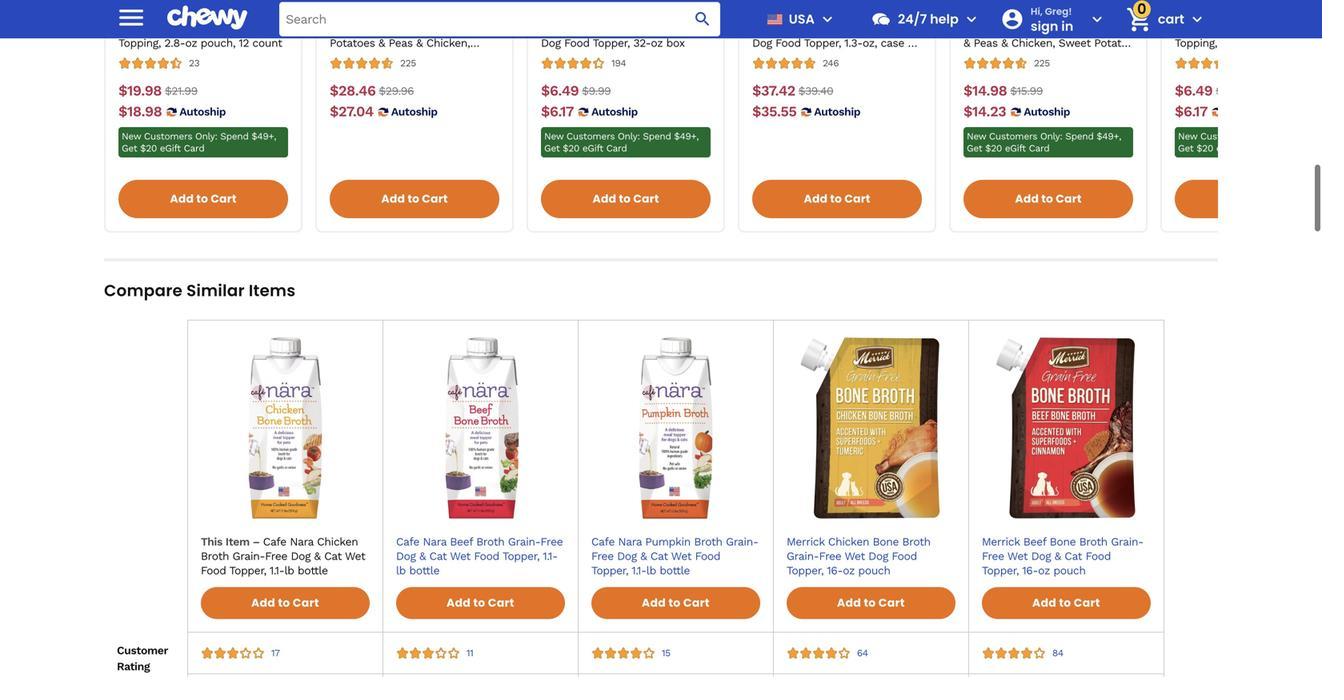 Task type: locate. For each thing, give the bounding box(es) containing it.
hip
[[576, 22, 593, 35]]

customers for $14.23
[[989, 131, 1037, 142]]

ingredient inside cesar simply crafted chicken limited-ingredient wet dog food topper, 1.3-oz, case of 20
[[841, 22, 893, 35]]

$6.49 up $6.17 text box
[[1175, 83, 1213, 99]]

ingredient
[[841, 22, 893, 35], [1008, 65, 1060, 79]]

1 cesar from the left
[[795, 8, 824, 21]]

0 horizontal spatial get
[[122, 143, 137, 154]]

2 pack from the left
[[964, 22, 988, 35]]

cesar inside cesar simply crafted chicken limited-ingredient wet dog food topper, 1.3-oz, case of 20
[[795, 8, 824, 21]]

egift for $18.98
[[160, 143, 181, 154]]

only: down $15.99 text field
[[1040, 131, 1063, 142]]

1 only: from the left
[[195, 131, 217, 142]]

$6.49 $9.99 up $6.17 text box
[[1175, 83, 1245, 99]]

1 $6.17 from the left
[[541, 103, 574, 120]]

autoship for $6.49
[[591, 105, 638, 119]]

0 horizontal spatial card
[[184, 143, 204, 154]]

$6.17 for $6.17 text field at left
[[541, 103, 574, 120]]

autoship for $19.98
[[179, 105, 226, 119]]

food
[[246, 22, 272, 35], [564, 37, 590, 50], [776, 37, 801, 50], [964, 80, 989, 93], [474, 550, 499, 564], [695, 550, 720, 564], [892, 550, 917, 564], [1086, 550, 1111, 564]]

autoship
[[179, 105, 226, 119], [391, 105, 437, 119], [591, 105, 638, 119], [814, 105, 861, 119], [1024, 105, 1070, 119]]

free
[[541, 536, 563, 549], [591, 550, 614, 564], [819, 550, 841, 564], [982, 550, 1004, 564]]

1 crafted from the left
[[866, 8, 904, 21]]

1 horizontal spatial lb
[[646, 565, 656, 578]]

0 vertical spatial 1.3-
[[844, 37, 863, 50]]

0 horizontal spatial cesar
[[795, 8, 824, 21]]

16- inside merrick chicken bone broth grain-free wet dog food topper, 16-oz pouch
[[827, 565, 843, 578]]

grain- for cafe nara beef broth grain-free dog & cat wet food topper, 1.1- lb bottle
[[508, 536, 541, 549]]

egift down $9.99 text box
[[582, 143, 603, 154]]

count
[[252, 37, 282, 50]]

4 autoship from the left
[[814, 105, 861, 119]]

get
[[122, 143, 137, 154], [544, 143, 560, 154], [967, 143, 982, 154]]

bone inside merrick chicken bone broth grain-free wet dog food topper, 16-oz pouch
[[873, 536, 899, 549]]

food inside merrick chicken bone broth grain-free wet dog food topper, 16-oz pouch
[[892, 550, 917, 564]]

& inside merrick beef bone broth grain- free wet dog & cat food topper, 16-oz pouch
[[1055, 550, 1061, 564]]

1.3- down spinach
[[1033, 80, 1051, 93]]

$6.49
[[541, 83, 579, 99], [1175, 83, 1213, 99]]

1 horizontal spatial beef
[[673, 8, 696, 21]]

1 horizontal spatial new customers only: spend $49+, get $20 egift card
[[544, 131, 699, 154]]

bottle
[[409, 565, 440, 578], [660, 565, 690, 578]]

dog inside cafe nara beef broth grain-free dog & cat wet food topper, 1.1- lb bottle
[[396, 550, 416, 564]]

pouch inside merrick beef bone broth grain- free wet dog & cat food topper, 16-oz pouch
[[1054, 565, 1086, 578]]

$49+, for $14.23
[[1097, 131, 1121, 142]]

egift
[[160, 143, 181, 154], [582, 143, 603, 154], [1005, 143, 1026, 154]]

card down $15.99 text field
[[1029, 143, 1050, 154]]

1 16- from the left
[[827, 565, 843, 578]]

1 $20 from the left
[[140, 143, 157, 154]]

customers down $6.17 text field at left
[[567, 131, 615, 142]]

1 horizontal spatial simply
[[828, 8, 862, 21]]

1 horizontal spatial cat
[[651, 550, 668, 564]]

lb
[[396, 565, 406, 578], [646, 565, 656, 578]]

0 horizontal spatial $6.49 text field
[[541, 83, 579, 100]]

2 horizontal spatial spend
[[1066, 131, 1094, 142]]

2 horizontal spatial only:
[[1040, 131, 1063, 142]]

1 autoship from the left
[[179, 105, 226, 119]]

autoship down $21.99 text box at the top of the page
[[179, 105, 226, 119]]

2 $6.49 text field from the left
[[1175, 83, 1213, 100]]

merrick
[[787, 536, 825, 549], [982, 536, 1020, 549]]

1 horizontal spatial of
[[1097, 80, 1107, 93]]

nara inside cafe nara beef broth grain-free dog & cat wet food topper, 1.1- lb bottle
[[423, 536, 447, 549]]

beef inside the bone broth beef flavor hip & joint human-grade dog food topper, 32-oz box
[[673, 8, 696, 21]]

0 vertical spatial ingredient
[[841, 22, 893, 35]]

chicken,
[[991, 22, 1035, 35], [1011, 37, 1055, 50]]

$15.99 text field
[[1010, 83, 1043, 100]]

bottle inside cafe nara pumpkin broth grain- free dog & cat wet food topper, 1.1-lb bottle
[[660, 565, 690, 578]]

get down $14.23 'text box'
[[967, 143, 982, 154]]

2 16- from the left
[[1022, 565, 1038, 578]]

0 horizontal spatial $6.49
[[541, 83, 579, 99]]

1.3-
[[844, 37, 863, 50], [1033, 80, 1051, 93]]

oz inside the bone broth beef flavor hip & joint human-grade dog food topper, 32-oz box
[[651, 37, 663, 50]]

$6.49 for $6.17 text field at left
[[541, 83, 579, 99]]

variety up potatoes
[[1076, 8, 1110, 21]]

cafe nara pumpkin broth grain-free dog & cat wet food topper, 1.1-lb bottle image
[[585, 338, 767, 520]]

1 horizontal spatial bone
[[873, 536, 899, 549]]

oz, inside cesar simply crafted chicken limited-ingredient wet dog food topper, 1.3-oz, case of 20
[[863, 37, 877, 50]]

1 horizontal spatial get
[[544, 143, 560, 154]]

1.1- inside cafe nara beef broth grain-free dog & cat wet food topper, 1.1- lb bottle
[[543, 550, 558, 564]]

merrick beef bone broth grain-free wet dog & cat food topper, 16-oz pouch image
[[976, 338, 1157, 520]]

1 horizontal spatial customers
[[567, 131, 615, 142]]

free inside merrick beef bone broth grain- free wet dog & cat food topper, 16-oz pouch
[[982, 550, 1004, 564]]

oz, inside simply crafted variety pack chicken, carrots, potatoes & peas & chicken, sweet potato, apple, barley & spinach limited-ingredient wet dog food topper, 1.3-oz, pack of 8
[[1051, 80, 1065, 93]]

2 $49+, from the left
[[674, 131, 699, 142]]

card down $9.99 text box
[[606, 143, 627, 154]]

topper, inside simply crafted variety pack chicken, carrots, potatoes & peas & chicken, sweet potato, apple, barley & spinach limited-ingredient wet dog food topper, 1.3-oz, pack of 8
[[992, 80, 1029, 93]]

2 autoship from the left
[[391, 105, 437, 119]]

1 new from the left
[[122, 131, 141, 142]]

2 new customers only: spend $49+, get $20 egift card from the left
[[544, 131, 699, 154]]

1 horizontal spatial pack
[[964, 22, 988, 35]]

beef
[[673, 8, 696, 21], [450, 536, 473, 549], [1023, 536, 1046, 549]]

pack up pouch,
[[196, 22, 220, 35]]

autoship down "$29.96" text field
[[391, 105, 437, 119]]

1 vertical spatial 1.1-
[[632, 565, 646, 578]]

1 horizontal spatial egift
[[582, 143, 603, 154]]

$20 down $6.17 text field at left
[[563, 143, 579, 154]]

2 egift from the left
[[582, 143, 603, 154]]

1 vertical spatial oz,
[[1051, 80, 1065, 93]]

egift for $14.23
[[1005, 143, 1026, 154]]

autoship down $9.99 text box
[[591, 105, 638, 119]]

cafe nara chicken broth grain-free dog & cat wet food topper, 1.1-lb bottle image
[[194, 338, 376, 520]]

1.3- left case
[[844, 37, 863, 50]]

1 $49+, from the left
[[252, 131, 276, 142]]

$9.99
[[582, 85, 611, 98], [1216, 85, 1245, 98]]

2 new from the left
[[544, 131, 564, 142]]

cesar
[[795, 8, 824, 21], [964, 8, 993, 21]]

24/7 help
[[898, 10, 959, 28]]

1 horizontal spatial pouch
[[1054, 565, 1086, 578]]

wet inside cafe nara beef broth grain-free dog & cat wet food topper, 1.1- lb bottle
[[450, 550, 470, 564]]

only: down 194
[[618, 131, 640, 142]]

variety
[[1076, 8, 1110, 21], [157, 22, 192, 35]]

1 horizontal spatial $9.99
[[1216, 85, 1245, 98]]

0 horizontal spatial only:
[[195, 131, 217, 142]]

chicken, up barley
[[991, 22, 1035, 35]]

1 card from the left
[[184, 143, 204, 154]]

0 vertical spatial oz,
[[863, 37, 877, 50]]

card down $21.99 text box at the top of the page
[[184, 143, 204, 154]]

2 $20 from the left
[[563, 143, 579, 154]]

$6.49 up $6.17 text field at left
[[541, 83, 579, 99]]

1 vertical spatial variety
[[157, 22, 192, 35]]

2 horizontal spatial get
[[967, 143, 982, 154]]

new for $6.17
[[544, 131, 564, 142]]

0 horizontal spatial oz,
[[863, 37, 877, 50]]

crafted inside simply crafted variety pack chicken, carrots, potatoes & peas & chicken, sweet potato, apple, barley & spinach limited-ingredient wet dog food topper, 1.3-oz, pack of 8
[[1035, 8, 1073, 21]]

add to cart
[[170, 191, 237, 207], [381, 191, 448, 207], [593, 191, 659, 207], [804, 191, 871, 207], [1015, 191, 1082, 207], [251, 596, 319, 611], [447, 596, 514, 611], [642, 596, 710, 611], [837, 596, 905, 611], [1032, 596, 1100, 611]]

beef inside cafe nara beef broth grain-free dog & cat wet food topper, 1.1- lb bottle
[[450, 536, 473, 549]]

dog inside merrick beef bone broth grain- free wet dog & cat food topper, 16-oz pouch
[[1031, 550, 1051, 564]]

1.1- for cafe nara pumpkin broth grain- free dog & cat wet food topper, 1.1-lb bottle
[[632, 565, 646, 578]]

3 cat from the left
[[1065, 550, 1082, 564]]

0 horizontal spatial new
[[122, 131, 141, 142]]

3 only: from the left
[[1040, 131, 1063, 142]]

new down $6.17 text field at left
[[544, 131, 564, 142]]

cart
[[211, 191, 237, 207], [422, 191, 448, 207], [633, 191, 659, 207], [845, 191, 871, 207], [1056, 191, 1082, 207], [293, 596, 319, 611], [488, 596, 514, 611], [683, 596, 710, 611], [879, 596, 905, 611], [1074, 596, 1100, 611]]

spend for $6.17
[[643, 131, 671, 142]]

3 card from the left
[[1029, 143, 1050, 154]]

0 horizontal spatial $49+,
[[252, 131, 276, 142]]

to
[[196, 191, 208, 207], [408, 191, 419, 207], [619, 191, 631, 207], [830, 191, 842, 207], [1041, 191, 1053, 207], [278, 596, 290, 611], [473, 596, 485, 611], [669, 596, 681, 611], [864, 596, 876, 611], [1059, 596, 1071, 611]]

customer
[[117, 645, 168, 658]]

2 lb from the left
[[646, 565, 656, 578]]

2 horizontal spatial new customers only: spend $49+, get $20 egift card
[[967, 131, 1121, 154]]

simply left the chewy support image at the right top of page
[[828, 8, 862, 21]]

$21.99 text field
[[165, 83, 198, 100]]

items image
[[1125, 5, 1153, 33]]

tiki cat tummy topper pumpkin puree wheatgrass grain-free wet cat food topper, 1.5-oz, case of 12 element
[[579, 331, 773, 588]]

cat
[[429, 550, 447, 564], [651, 550, 668, 564], [1065, 550, 1082, 564]]

1 $6.49 from the left
[[541, 83, 579, 99]]

0 horizontal spatial $6.49 $9.99
[[541, 83, 611, 99]]

0 horizontal spatial bone
[[611, 8, 638, 21]]

3 simply from the left
[[997, 8, 1031, 21]]

new
[[122, 131, 141, 142], [544, 131, 564, 142], [967, 131, 986, 142]]

cat for beef
[[429, 550, 447, 564]]

1 horizontal spatial merrick
[[982, 536, 1020, 549]]

0 horizontal spatial bottle
[[409, 565, 440, 578]]

$20 down $14.23 'text box'
[[985, 143, 1002, 154]]

of left 8
[[1097, 80, 1107, 93]]

0 horizontal spatial 225
[[400, 58, 416, 69]]

0 horizontal spatial merrick
[[787, 536, 825, 549]]

customers
[[144, 131, 192, 142], [567, 131, 615, 142], [989, 131, 1037, 142]]

grain- for merrick beef bone broth grain- free wet dog & cat food topper, 16-oz pouch
[[1111, 536, 1144, 549]]

cesar up peas
[[964, 8, 993, 21]]

topper, inside merrick beef bone broth grain- free wet dog & cat food topper, 16-oz pouch
[[982, 565, 1019, 578]]

0 horizontal spatial variety
[[157, 22, 192, 35]]

nara
[[423, 536, 447, 549], [618, 536, 642, 549]]

2 bottle from the left
[[660, 565, 690, 578]]

0 horizontal spatial $20
[[140, 143, 157, 154]]

crafted inside cesar simply crafted chicken limited-ingredient wet dog food topper, 1.3-oz, case of 20
[[866, 8, 904, 21]]

2 card from the left
[[606, 143, 627, 154]]

food inside the bone broth beef flavor hip & joint human-grade dog food topper, 32-oz box
[[564, 37, 590, 50]]

customers down $14.23 'text box'
[[989, 131, 1037, 142]]

list
[[104, 0, 1322, 233]]

$9.99 for $9.99 text field
[[1216, 85, 1245, 98]]

crafted up case
[[866, 8, 904, 21]]

merrick chicken bone broth grain-free wet dog food topper, 16-oz pouch image
[[780, 338, 962, 520]]

wet inside merrick chicken bone broth grain-free wet dog food topper, 16-oz pouch
[[845, 550, 865, 564]]

1.1- inside cafe nara pumpkin broth grain- free dog & cat wet food topper, 1.1-lb bottle
[[632, 565, 646, 578]]

lb inside cafe nara pumpkin broth grain- free dog & cat wet food topper, 1.1-lb bottle
[[646, 565, 656, 578]]

2 pouch from the left
[[1054, 565, 1086, 578]]

1.3- inside cesar simply crafted chicken limited-ingredient wet dog food topper, 1.3-oz, case of 20
[[844, 37, 863, 50]]

oz, left case
[[863, 37, 877, 50]]

$49+, for $6.17
[[674, 131, 699, 142]]

new down $18.98 'text box'
[[122, 131, 141, 142]]

1 nara from the left
[[423, 536, 447, 549]]

$19.98 text field
[[118, 83, 162, 100]]

new down $14.23 'text box'
[[967, 131, 986, 142]]

only:
[[195, 131, 217, 142], [618, 131, 640, 142], [1040, 131, 1063, 142]]

$9.99 text field
[[582, 83, 611, 100]]

1 new customers only: spend $49+, get $20 egift card from the left
[[122, 131, 276, 154]]

0 horizontal spatial 1.3-
[[844, 37, 863, 50]]

broth for cafe nara beef broth grain-free dog & cat wet food topper, 1.1- lb bottle
[[476, 536, 505, 549]]

1 spend from the left
[[220, 131, 249, 142]]

0 horizontal spatial crafted
[[866, 8, 904, 21]]

cafe inside cafe nara beef broth grain-free dog & cat wet food topper, 1.1- lb bottle
[[396, 536, 419, 549]]

2 cat from the left
[[651, 550, 668, 564]]

customers down $18.98 'text box'
[[144, 131, 192, 142]]

24/7
[[898, 10, 927, 28]]

$27.04 text field
[[330, 103, 374, 121]]

225
[[400, 58, 416, 69], [1034, 58, 1050, 69]]

0 vertical spatial variety
[[1076, 8, 1110, 21]]

1 horizontal spatial spend
[[643, 131, 671, 142]]

1 225 from the left
[[400, 58, 416, 69]]

$20 down $18.98 'text box'
[[140, 143, 157, 154]]

$6.49 text field
[[541, 83, 579, 100], [1175, 83, 1213, 100]]

1 horizontal spatial $20
[[563, 143, 579, 154]]

menu image
[[818, 10, 837, 29]]

2 spend from the left
[[643, 131, 671, 142]]

194
[[611, 58, 626, 69]]

topper, inside cesar simply crafted chicken limited-ingredient wet dog food topper, 1.3-oz, case of 20
[[804, 37, 841, 50]]

3 egift from the left
[[1005, 143, 1026, 154]]

0 horizontal spatial 16-
[[827, 565, 843, 578]]

beef for cat
[[450, 536, 473, 549]]

225 up $29.96
[[400, 58, 416, 69]]

cafe inside cafe nara pumpkin broth grain- free dog & cat wet food topper, 1.1-lb bottle
[[591, 536, 615, 549]]

84
[[1052, 648, 1064, 659]]

1 get from the left
[[122, 143, 137, 154]]

broth
[[641, 8, 669, 21], [1213, 8, 1242, 21], [476, 536, 505, 549], [694, 536, 722, 549], [902, 536, 931, 549], [1079, 536, 1108, 549]]

3 autoship from the left
[[591, 105, 638, 119]]

grain- inside merrick beef bone broth grain- free wet dog & cat food topper, 16-oz pouch
[[1111, 536, 1144, 549]]

5 autoship from the left
[[1024, 105, 1070, 119]]

wet inside merrick beef bone broth grain- free wet dog & cat food topper, 16-oz pouch
[[1007, 550, 1028, 564]]

chicken, down sign
[[1011, 37, 1055, 50]]

0 vertical spatial of
[[908, 37, 918, 50]]

bone
[[611, 8, 638, 21], [873, 536, 899, 549], [1050, 536, 1076, 549]]

1 horizontal spatial cafe
[[591, 536, 615, 549]]

grain-
[[508, 536, 541, 549], [726, 536, 758, 549], [1111, 536, 1144, 549], [787, 550, 819, 564]]

0 horizontal spatial of
[[908, 37, 918, 50]]

1.1-
[[543, 550, 558, 564], [632, 565, 646, 578]]

bone inside the bone broth beef flavor hip & joint human-grade dog food topper, 32-oz box
[[611, 8, 638, 21]]

1 horizontal spatial limited-
[[964, 65, 1008, 79]]

broth for merrick beef bone broth grain- free wet dog & cat food topper, 16-oz pouch
[[1079, 536, 1108, 549]]

1 horizontal spatial ingredient
[[1008, 65, 1060, 79]]

0 horizontal spatial 1.1-
[[543, 550, 558, 564]]

0 horizontal spatial ingredient
[[841, 22, 893, 35]]

spend for $14.23
[[1066, 131, 1094, 142]]

1 vertical spatial of
[[1097, 80, 1107, 93]]

&
[[597, 22, 603, 35], [964, 37, 970, 50], [1001, 37, 1008, 50], [1034, 51, 1041, 64], [419, 550, 426, 564], [640, 550, 647, 564], [1055, 550, 1061, 564]]

peas
[[974, 37, 998, 50]]

1 horizontal spatial nara
[[618, 536, 642, 549]]

broth inside merrick beef bone broth grain- free wet dog & cat food topper, 16-oz pouch
[[1079, 536, 1108, 549]]

card for $6.17
[[606, 143, 627, 154]]

new customers only: spend $49+, get $20 egift card down $21.99 text box at the top of the page
[[122, 131, 276, 154]]

$6.17
[[541, 103, 574, 120], [1175, 103, 1208, 120]]

get for $14.23
[[967, 143, 982, 154]]

$6.49 $9.99 up $6.17 text field at left
[[541, 83, 611, 99]]

$6.17 for $6.17 text box
[[1175, 103, 1208, 120]]

1 pack from the left
[[196, 22, 220, 35]]

crafted up carrots,
[[1035, 8, 1073, 21]]

1 vertical spatial chicken
[[752, 22, 793, 35]]

1 egift from the left
[[160, 143, 181, 154]]

1 merrick from the left
[[787, 536, 825, 549]]

2 horizontal spatial beef
[[1023, 536, 1046, 549]]

dog inside cafe nara pumpkin broth grain- free dog & cat wet food topper, 1.1-lb bottle
[[617, 550, 637, 564]]

merrick inside merrick chicken bone broth grain-free wet dog food topper, 16-oz pouch
[[787, 536, 825, 549]]

of right case
[[908, 37, 918, 50]]

$14.98
[[964, 83, 1007, 99]]

limited- up 246
[[797, 22, 841, 35]]

grain- inside merrick chicken bone broth grain-free wet dog food topper, 16-oz pouch
[[787, 550, 819, 564]]

autoship down $15.99 text field
[[1024, 105, 1070, 119]]

0 horizontal spatial chicken
[[752, 22, 793, 35]]

spend for $18.98
[[220, 131, 249, 142]]

oz
[[185, 37, 197, 50], [651, 37, 663, 50], [843, 565, 855, 578], [1038, 565, 1050, 578]]

merrick beef bone broth grain- free wet dog & cat food topper, 16-oz pouch element
[[969, 331, 1164, 588]]

grain- inside cafe nara beef broth grain-free dog & cat wet food topper, 1.1- lb bottle
[[508, 536, 541, 549]]

simply inside cesar simply crafted chicken limited-ingredient wet dog food topper, 1.3-oz, case of 20
[[828, 8, 862, 21]]

0 horizontal spatial $9.99
[[582, 85, 611, 98]]

1 horizontal spatial 1.3-
[[1033, 80, 1051, 93]]

2 crafted from the left
[[1035, 8, 1073, 21]]

broth inside cafe nara pumpkin broth grain- free dog & cat wet food topper, 1.1-lb bottle
[[694, 536, 722, 549]]

$6.49 text field up $6.17 text field at left
[[541, 83, 579, 100]]

2 $6.49 $9.99 from the left
[[1175, 83, 1245, 99]]

simply up count
[[246, 8, 280, 21]]

2 nara from the left
[[618, 536, 642, 549]]

2 horizontal spatial $49+,
[[1097, 131, 1121, 142]]

card
[[184, 143, 204, 154], [606, 143, 627, 154], [1029, 143, 1050, 154]]

lb inside cafe nara beef broth grain-free dog & cat wet food topper, 1.1- lb bottle
[[396, 565, 406, 578]]

2 get from the left
[[544, 143, 560, 154]]

limited- down apple,
[[964, 65, 1008, 79]]

cafe nara beef broth grain-free dog & cat wet food topper, 1.1- lb bottle link
[[396, 536, 565, 579]]

1 horizontal spatial $6.17
[[1175, 103, 1208, 120]]

1 $9.99 from the left
[[582, 85, 611, 98]]

$18.98
[[118, 103, 162, 120]]

grain- for merrick chicken bone broth grain-free wet dog food topper, 16-oz pouch
[[787, 550, 819, 564]]

grade
[[678, 22, 709, 35]]

1 horizontal spatial 1.1-
[[632, 565, 646, 578]]

1 vertical spatial 1.3-
[[1033, 80, 1051, 93]]

cat inside cafe nara beef broth grain-free dog & cat wet food topper, 1.1- lb bottle
[[429, 550, 447, 564]]

$20 for $18.98
[[140, 143, 157, 154]]

0 vertical spatial chicken
[[1245, 8, 1286, 21]]

2 225 from the left
[[1034, 58, 1050, 69]]

$9.99 down hip
[[582, 85, 611, 98]]

$6.49 $9.99
[[541, 83, 611, 99], [1175, 83, 1245, 99]]

3 get from the left
[[967, 143, 982, 154]]

1 lb from the left
[[396, 565, 406, 578]]

0 horizontal spatial spend
[[220, 131, 249, 142]]

cesar for cesar
[[964, 8, 993, 21]]

2 merrick from the left
[[982, 536, 1020, 549]]

bottle inside cafe nara beef broth grain-free dog & cat wet food topper, 1.1- lb bottle
[[409, 565, 440, 578]]

1 horizontal spatial bottle
[[660, 565, 690, 578]]

oz,
[[863, 37, 877, 50], [1051, 80, 1065, 93]]

1 bottle from the left
[[409, 565, 440, 578]]

1 pouch from the left
[[858, 565, 890, 578]]

bone inside merrick beef bone broth grain- free wet dog & cat food topper, 16-oz pouch
[[1050, 536, 1076, 549]]

1 horizontal spatial new
[[544, 131, 564, 142]]

ingredient up case
[[841, 22, 893, 35]]

2 horizontal spatial cat
[[1065, 550, 1082, 564]]

broth inside cafe nara beef broth grain-free dog & cat wet food topper, 1.1- lb bottle
[[476, 536, 505, 549]]

egift for $6.17
[[582, 143, 603, 154]]

0 horizontal spatial cat
[[429, 550, 447, 564]]

1 horizontal spatial only:
[[618, 131, 640, 142]]

2 horizontal spatial customers
[[989, 131, 1037, 142]]

3 new from the left
[[967, 131, 986, 142]]

get down $6.17 text field at left
[[544, 143, 560, 154]]

variety up 2.8-
[[157, 22, 192, 35]]

1 horizontal spatial 225
[[1034, 58, 1050, 69]]

topper, inside cafe nara pumpkin broth grain- free dog & cat wet food topper, 1.1-lb bottle
[[591, 565, 628, 578]]

dog
[[223, 22, 243, 35], [541, 37, 561, 50], [752, 37, 772, 50], [1087, 65, 1107, 79], [396, 550, 416, 564], [617, 550, 637, 564], [869, 550, 888, 564], [1031, 550, 1051, 564]]

submit search image
[[693, 10, 712, 29]]

246
[[823, 58, 839, 69]]

15
[[662, 648, 671, 659]]

2 only: from the left
[[618, 131, 640, 142]]

1 $6.49 text field from the left
[[541, 83, 579, 100]]

$18.98 text field
[[118, 103, 162, 121]]

1 horizontal spatial $6.49
[[1175, 83, 1213, 99]]

autoship down $39.40 text field on the right top of the page
[[814, 105, 861, 119]]

1 horizontal spatial cesar
[[964, 8, 993, 21]]

only: down $21.99 text box at the top of the page
[[195, 131, 217, 142]]

2 horizontal spatial $20
[[985, 143, 1002, 154]]

broth inside merrick chicken bone broth grain-free wet dog food topper, 16-oz pouch
[[902, 536, 931, 549]]

bottle for beef
[[409, 565, 440, 578]]

$49+,
[[252, 131, 276, 142], [674, 131, 699, 142], [1097, 131, 1121, 142]]

free inside cafe nara pumpkin broth grain- free dog & cat wet food topper, 1.1-lb bottle
[[591, 550, 614, 564]]

2 cafe from the left
[[591, 536, 615, 549]]

autoship for $28.46
[[391, 105, 437, 119]]

2 simply from the left
[[828, 8, 862, 21]]

2 cesar from the left
[[964, 8, 993, 21]]

1 horizontal spatial crafted
[[1035, 8, 1073, 21]]

egift down $18.98 'text box'
[[160, 143, 181, 154]]

3 $49+, from the left
[[1097, 131, 1121, 142]]

0 horizontal spatial limited-
[[797, 22, 841, 35]]

ingredient up $15.99
[[1008, 65, 1060, 79]]

free inside cafe nara beef broth grain-free dog & cat wet food topper, 1.1- lb bottle
[[541, 536, 563, 549]]

1 horizontal spatial $6.49 text field
[[1175, 83, 1213, 100]]

cafe
[[396, 536, 419, 549], [591, 536, 615, 549]]

egift down $14.23 'text box'
[[1005, 143, 1026, 154]]

merrick chicken bone broth grain-free wet dog food topper, 16-oz pouch link
[[787, 536, 956, 579]]

2 $9.99 from the left
[[1216, 85, 1245, 98]]

2 $6.17 from the left
[[1175, 103, 1208, 120]]

2 $6.49 from the left
[[1175, 83, 1213, 99]]

limited- inside cesar simply crafted chicken limited-ingredient wet dog food topper, 1.3-oz, case of 20
[[797, 22, 841, 35]]

crafted
[[866, 8, 904, 21], [1035, 8, 1073, 21]]

beef for grade
[[673, 8, 696, 21]]

3 new customers only: spend $49+, get $20 egift card from the left
[[967, 131, 1121, 154]]

of
[[908, 37, 918, 50], [1097, 80, 1107, 93]]

new customers only: spend $49+, get $20 egift card
[[122, 131, 276, 154], [544, 131, 699, 154], [967, 131, 1121, 154]]

pack
[[196, 22, 220, 35], [964, 22, 988, 35]]

oz, left 'pack'
[[1051, 80, 1065, 93]]

2 horizontal spatial card
[[1029, 143, 1050, 154]]

cesar right bundle:
[[795, 8, 824, 21]]

2 vertical spatial chicken
[[828, 536, 869, 549]]

1 horizontal spatial chicken
[[828, 536, 869, 549]]

food inside simply crafted variety pack chicken, carrots, potatoes & peas & chicken, sweet potato, apple, barley & spinach limited-ingredient wet dog food topper, 1.3-oz, pack of 8
[[964, 80, 989, 93]]

0 horizontal spatial lb
[[396, 565, 406, 578]]

0 horizontal spatial egift
[[160, 143, 181, 154]]

2 horizontal spatial chicken
[[1245, 8, 1286, 21]]

16- inside merrick beef bone broth grain- free wet dog & cat food topper, 16-oz pouch
[[1022, 565, 1038, 578]]

add to cart button
[[118, 180, 288, 219], [330, 180, 499, 219], [541, 180, 711, 219], [752, 180, 922, 219], [964, 180, 1133, 219], [201, 588, 370, 620], [396, 588, 565, 620], [591, 588, 760, 620], [787, 588, 956, 620], [982, 588, 1151, 620]]

32-
[[633, 37, 651, 50]]

1 cat from the left
[[429, 550, 447, 564]]

1 $6.49 $9.99 from the left
[[541, 83, 611, 99]]

1 horizontal spatial $6.49 $9.99
[[1175, 83, 1245, 99]]

shreds
[[118, 22, 154, 35]]

3 customers from the left
[[989, 131, 1037, 142]]

0 horizontal spatial new customers only: spend $49+, get $20 egift card
[[122, 131, 276, 154]]

chewy support image
[[871, 9, 892, 30]]

grain- inside cafe nara pumpkin broth grain- free dog & cat wet food topper, 1.1-lb bottle
[[726, 536, 758, 549]]

new customers only: spend $49+, get $20 egift card down $15.99 text field
[[967, 131, 1121, 154]]

0 vertical spatial limited-
[[797, 22, 841, 35]]

variety inside simply crafted variety pack chicken, carrots, potatoes & peas & chicken, sweet potato, apple, barley & spinach limited-ingredient wet dog food topper, 1.3-oz, pack of 8
[[1076, 8, 1110, 21]]

pack up peas
[[964, 22, 988, 35]]

0 horizontal spatial simply
[[246, 8, 280, 21]]

joint
[[606, 22, 632, 35]]

2 horizontal spatial simply
[[997, 8, 1031, 21]]

cafe for cafe nara beef broth grain-free dog & cat wet food topper, 1.1- lb bottle
[[396, 536, 419, 549]]

merrick inside merrick beef bone broth grain- free wet dog & cat food topper, 16-oz pouch
[[982, 536, 1020, 549]]

0 horizontal spatial pack
[[196, 22, 220, 35]]

1 horizontal spatial 16-
[[1022, 565, 1038, 578]]

chicken
[[1245, 8, 1286, 21], [752, 22, 793, 35], [828, 536, 869, 549]]

grain- for cafe nara pumpkin broth grain- free dog & cat wet food topper, 1.1-lb bottle
[[726, 536, 758, 549]]

1 customers from the left
[[144, 131, 192, 142]]

3 spend from the left
[[1066, 131, 1094, 142]]

0 horizontal spatial cafe
[[396, 536, 419, 549]]

cat inside cafe nara pumpkin broth grain- free dog & cat wet food topper, 1.1-lb bottle
[[651, 550, 668, 564]]

0 horizontal spatial pouch
[[858, 565, 890, 578]]

225 right barley
[[1034, 58, 1050, 69]]

simply
[[246, 8, 280, 21], [828, 8, 862, 21], [997, 8, 1031, 21]]

merrick chicken bone broth grain-free wet dog food topper, 16-oz pouch element
[[774, 331, 968, 588]]

3 $20 from the left
[[985, 143, 1002, 154]]

2 customers from the left
[[567, 131, 615, 142]]

nara for pumpkin
[[618, 536, 642, 549]]

cat for pumpkin
[[651, 550, 668, 564]]

$9.99 down chicken flavore at the top right of the page
[[1216, 85, 1245, 98]]

0 vertical spatial 1.1-
[[543, 550, 558, 564]]

nara for beef
[[423, 536, 447, 549]]

0 horizontal spatial $6.17
[[541, 103, 574, 120]]

1 simply from the left
[[246, 8, 280, 21]]

dog inside simply crafted variety pack chicken, carrots, potatoes & peas & chicken, sweet potato, apple, barley & spinach limited-ingredient wet dog food topper, 1.3-oz, pack of 8
[[1087, 65, 1107, 79]]

1 horizontal spatial oz,
[[1051, 80, 1065, 93]]

cart menu image
[[1188, 10, 1207, 29]]

1 horizontal spatial $49+,
[[674, 131, 699, 142]]

$6.49 text field up $6.17 text box
[[1175, 83, 1213, 100]]

1 cafe from the left
[[396, 536, 419, 549]]

get down $18.98 'text box'
[[122, 143, 137, 154]]

1 vertical spatial ingredient
[[1008, 65, 1060, 79]]

$20
[[140, 143, 157, 154], [563, 143, 579, 154], [985, 143, 1002, 154]]

card for $18.98
[[184, 143, 204, 154]]

free inside merrick chicken bone broth grain-free wet dog food topper, 16-oz pouch
[[819, 550, 841, 564]]

limited-
[[797, 22, 841, 35], [964, 65, 1008, 79]]

simply up peas
[[997, 8, 1031, 21]]

get for $6.17
[[544, 143, 560, 154]]

$6.49 $9.99 for $6.49 text field related to $6.17 text box
[[1175, 83, 1245, 99]]

$6.49 $9.99 for $6.49 text field related to $6.17 text field at left
[[541, 83, 611, 99]]

12
[[239, 37, 249, 50]]

new customers only: spend $49+, get $20 egift card down $9.99 text box
[[544, 131, 699, 154]]

nara inside cafe nara pumpkin broth grain- free dog & cat wet food topper, 1.1-lb bottle
[[618, 536, 642, 549]]

20
[[752, 51, 765, 64]]



Task type: vqa. For each thing, say whether or not it's contained in the screenshot.
Savings
no



Task type: describe. For each thing, give the bounding box(es) containing it.
$19.98
[[118, 83, 162, 99]]

$28.46 $29.96
[[330, 83, 414, 99]]

cafe nara beef broth grain-free dog & cat wet food topper, 1.1- lb bottle
[[396, 536, 563, 578]]

& inside the bone broth beef flavor hip & joint human-grade dog food topper, 32-oz box
[[597, 22, 603, 35]]

flavor
[[541, 22, 572, 35]]

dog inside cesar simply crafted chicken limited-ingredient wet dog food topper, 1.3-oz, case of 20
[[752, 37, 772, 50]]

$6.17 text field
[[541, 103, 574, 121]]

$6.49 for $6.17 text box
[[1175, 83, 1213, 99]]

new customers only: spend $49+, get $20 egift card for $14.23
[[967, 131, 1121, 154]]

usa
[[789, 10, 815, 28]]

simply inside bowl boosters simply shreds variety pack dog food topping, 2.8-oz pouch, 12 count
[[246, 8, 280, 21]]

cat inside merrick beef bone broth grain- free wet dog & cat food topper, 16-oz pouch
[[1065, 550, 1082, 564]]

box
[[666, 37, 685, 50]]

dog inside bowl boosters simply shreds variety pack dog food topping, 2.8-oz pouch, 12 count
[[223, 22, 243, 35]]

$29.96
[[379, 85, 414, 98]]

cafe nara beef broth grain-free dog & cat wet food topper, 1.1-lb bottle element
[[383, 331, 578, 588]]

apple,
[[964, 51, 996, 64]]

case
[[881, 37, 904, 50]]

new customers only: spend $49+, get $20 egift card for $18.98
[[122, 131, 276, 154]]

bone for merrick chicken bone broth grain-free wet dog food topper, 16-oz pouch
[[873, 536, 899, 549]]

$6.17 text field
[[1175, 103, 1208, 121]]

$28.46
[[330, 83, 376, 99]]

24/7 help link
[[864, 0, 959, 38]]

$19.98 $21.99
[[118, 83, 198, 99]]

list containing $19.98
[[104, 0, 1322, 233]]

cafe for cafe nara pumpkin broth grain- free dog & cat wet food topper, 1.1-lb bottle
[[591, 536, 615, 549]]

$15.99
[[1010, 85, 1043, 98]]

help menu image
[[962, 10, 981, 29]]

$20 for $14.23
[[985, 143, 1002, 154]]

$39.40
[[799, 85, 833, 98]]

only: for $18.98
[[195, 131, 217, 142]]

& inside cafe nara beef broth grain-free dog & cat wet food topper, 1.1- lb bottle
[[419, 550, 426, 564]]

similar
[[186, 280, 245, 302]]

pack inside simply crafted variety pack chicken, carrots, potatoes & peas & chicken, sweet potato, apple, barley & spinach limited-ingredient wet dog food topper, 1.3-oz, pack of 8
[[964, 22, 988, 35]]

$9.99 text field
[[1216, 83, 1245, 100]]

Product search field
[[279, 2, 720, 36]]

$49+, for $18.98
[[252, 131, 276, 142]]

pack inside bowl boosters simply shreds variety pack dog food topping, 2.8-oz pouch, 12 count
[[196, 22, 220, 35]]

brutus
[[1175, 8, 1210, 21]]

23
[[189, 58, 200, 69]]

1 vertical spatial chicken,
[[1011, 37, 1055, 50]]

bone for merrick beef bone broth grain- free wet dog & cat food topper, 16-oz pouch
[[1050, 536, 1076, 549]]

usa button
[[760, 0, 837, 38]]

this item – cafe nara chicken broth grain-free dog & cat wet food topper, 1.1-lb bottle element
[[188, 331, 382, 588]]

$39.40 text field
[[799, 83, 833, 100]]

human-
[[636, 22, 678, 35]]

food inside cafe nara beef broth grain-free dog & cat wet food topper, 1.1- lb bottle
[[474, 550, 499, 564]]

simply crafted variety pack chicken, carrots, potatoes & peas & chicken, sweet potato, apple, barley & spinach limited-ingredient wet dog food topper, 1.3-oz, pack of 8
[[964, 8, 1130, 93]]

pouch,
[[201, 37, 235, 50]]

sweet
[[1059, 37, 1091, 50]]

lb for beef
[[396, 565, 406, 578]]

topper, inside the bone broth beef flavor hip & joint human-grade dog food topper, 32-oz box
[[593, 37, 630, 50]]

$35.55
[[752, 103, 797, 120]]

limited- inside simply crafted variety pack chicken, carrots, potatoes & peas & chicken, sweet potato, apple, barley & spinach limited-ingredient wet dog food topper, 1.3-oz, pack of 8
[[964, 65, 1008, 79]]

account menu image
[[1088, 10, 1107, 29]]

wet inside simply crafted variety pack chicken, carrots, potatoes & peas & chicken, sweet potato, apple, barley & spinach limited-ingredient wet dog food topper, 1.3-oz, pack of 8
[[1063, 65, 1083, 79]]

bone broth beef flavor hip & joint human-grade dog food topper, 32-oz box
[[541, 8, 709, 50]]

$37.42
[[752, 83, 795, 99]]

rating
[[117, 661, 150, 674]]

225 for $28.46
[[400, 58, 416, 69]]

Search text field
[[279, 2, 720, 36]]

get for $18.98
[[122, 143, 137, 154]]

autoship for $37.42
[[814, 105, 861, 119]]

brutus broth
[[1175, 8, 1242, 21]]

help
[[930, 10, 959, 28]]

merrick for merrick beef bone broth grain- free wet dog & cat food topper, 16-oz pouch
[[982, 536, 1020, 549]]

compare
[[104, 280, 183, 302]]

$6.49 text field for $6.17 text field at left
[[541, 83, 579, 100]]

cafe nara pumpkin broth grain- free dog & cat wet food topper, 1.1-lb bottle
[[591, 536, 758, 578]]

0 vertical spatial chicken,
[[991, 22, 1035, 35]]

17
[[271, 648, 280, 659]]

topping,
[[118, 37, 161, 50]]

hi, greg! sign in
[[1031, 5, 1074, 35]]

menu image
[[115, 1, 147, 33]]

beef inside merrick beef bone broth grain- free wet dog & cat food topper, 16-oz pouch
[[1023, 536, 1046, 549]]

sign
[[1031, 17, 1058, 35]]

lb for pumpkin
[[646, 565, 656, 578]]

1.1- for cafe nara beef broth grain-free dog & cat wet food topper, 1.1- lb bottle
[[543, 550, 558, 564]]

topper, inside merrick chicken bone broth grain-free wet dog food topper, 16-oz pouch
[[787, 565, 824, 578]]

free for cafe nara beef broth grain-free dog & cat wet food topper, 1.1- lb bottle
[[541, 536, 563, 549]]

cart
[[1158, 10, 1185, 28]]

merrick beef bone broth grain- free wet dog & cat food topper, 16-oz pouch link
[[982, 536, 1151, 579]]

$29.96 text field
[[379, 83, 414, 100]]

flavore
[[1290, 8, 1322, 21]]

$14.98 text field
[[964, 83, 1007, 100]]

chicken flavore
[[1175, 8, 1322, 50]]

food inside merrick beef bone broth grain- free wet dog & cat food topper, 16-oz pouch
[[1086, 550, 1111, 564]]

wet inside cafe nara pumpkin broth grain- free dog & cat wet food topper, 1.1-lb bottle
[[671, 550, 692, 564]]

$14.23
[[964, 103, 1006, 120]]

variety inside bowl boosters simply shreds variety pack dog food topping, 2.8-oz pouch, 12 count
[[157, 22, 192, 35]]

new for $18.98
[[122, 131, 141, 142]]

bone broth beef flavor hip & joint human-grade dog food topper, 32-oz box link
[[541, 7, 711, 51]]

in
[[1061, 17, 1074, 35]]

topper, inside cafe nara beef broth grain-free dog & cat wet food topper, 1.1- lb bottle
[[502, 550, 540, 564]]

compare similar items
[[104, 280, 296, 302]]

$35.55 text field
[[752, 103, 797, 121]]

bundle:
[[752, 8, 792, 21]]

wellness
[[118, 8, 165, 21]]

oz inside merrick chicken bone broth grain-free wet dog food topper, 16-oz pouch
[[843, 565, 855, 578]]

items
[[249, 280, 296, 302]]

bowl boosters simply shreds variety pack dog food topping, 2.8-oz pouch, 12 count
[[118, 8, 282, 50]]

food inside cafe nara pumpkin broth grain- free dog & cat wet food topper, 1.1-lb bottle
[[695, 550, 720, 564]]

225 for $14.98
[[1034, 58, 1050, 69]]

free for merrick chicken bone broth grain-free wet dog food topper, 16-oz pouch
[[819, 550, 841, 564]]

$6.49 text field for $6.17 text box
[[1175, 83, 1213, 100]]

pumpkin
[[645, 536, 691, 549]]

hi,
[[1031, 5, 1043, 18]]

$20 for $6.17
[[563, 143, 579, 154]]

customer rating
[[117, 645, 168, 674]]

pack
[[1069, 80, 1093, 93]]

pouch inside merrick chicken bone broth grain-free wet dog food topper, 16-oz pouch
[[858, 565, 890, 578]]

merrick beef bone broth grain- free wet dog & cat food topper, 16-oz pouch
[[982, 536, 1144, 578]]

spinach
[[1044, 51, 1086, 64]]

chicken inside cesar simply crafted chicken limited-ingredient wet dog food topper, 1.3-oz, case of 20
[[752, 22, 793, 35]]

8
[[1110, 80, 1117, 93]]

only: for $6.17
[[618, 131, 640, 142]]

chicken inside chicken flavore
[[1245, 8, 1286, 21]]

64
[[857, 648, 868, 659]]

only: for $14.23
[[1040, 131, 1063, 142]]

wet inside cesar simply crafted chicken limited-ingredient wet dog food topper, 1.3-oz, case of 20
[[896, 22, 917, 35]]

2.8-
[[164, 37, 185, 50]]

card for $14.23
[[1029, 143, 1050, 154]]

cesar simply crafted chicken limited-ingredient wet dog food topper, 1.3-oz, case of 20
[[752, 8, 918, 64]]

$37.42 $39.40
[[752, 83, 833, 99]]

oz inside bowl boosters simply shreds variety pack dog food topping, 2.8-oz pouch, 12 count
[[185, 37, 197, 50]]

food inside cesar simply crafted chicken limited-ingredient wet dog food topper, 1.3-oz, case of 20
[[776, 37, 801, 50]]

$27.04
[[330, 103, 374, 120]]

new customers only: spend $49+, get $20 egift card for $6.17
[[544, 131, 699, 154]]

broth for merrick chicken bone broth grain-free wet dog food topper, 16-oz pouch
[[902, 536, 931, 549]]

1.3- inside simply crafted variety pack chicken, carrots, potatoes & peas & chicken, sweet potato, apple, barley & spinach limited-ingredient wet dog food topper, 1.3-oz, pack of 8
[[1033, 80, 1051, 93]]

bottle for pumpkin
[[660, 565, 690, 578]]

chicken inside merrick chicken bone broth grain-free wet dog food topper, 16-oz pouch
[[828, 536, 869, 549]]

autoship for $14.98
[[1024, 105, 1070, 119]]

potatoes
[[1083, 22, 1128, 35]]

potato,
[[1094, 37, 1130, 50]]

free for merrick beef bone broth grain- free wet dog & cat food topper, 16-oz pouch
[[982, 550, 1004, 564]]

simply inside simply crafted variety pack chicken, carrots, potatoes & peas & chicken, sweet potato, apple, barley & spinach limited-ingredient wet dog food topper, 1.3-oz, pack of 8
[[997, 8, 1031, 21]]

of inside cesar simply crafted chicken limited-ingredient wet dog food topper, 1.3-oz, case of 20
[[908, 37, 918, 50]]

new for $14.23
[[967, 131, 986, 142]]

oz inside merrick beef bone broth grain- free wet dog & cat food topper, 16-oz pouch
[[1038, 565, 1050, 578]]

customers for $18.98
[[144, 131, 192, 142]]

customers for $6.17
[[567, 131, 615, 142]]

broth inside the bone broth beef flavor hip & joint human-grade dog food topper, 32-oz box
[[641, 8, 669, 21]]

barley
[[999, 51, 1031, 64]]

$14.23 text field
[[964, 103, 1006, 121]]

free for cafe nara pumpkin broth grain- free dog & cat wet food topper, 1.1-lb bottle
[[591, 550, 614, 564]]

cart link
[[1120, 0, 1185, 38]]

& inside cafe nara pumpkin broth grain- free dog & cat wet food topper, 1.1-lb bottle
[[640, 550, 647, 564]]

bowl
[[169, 8, 194, 21]]

ingredient inside simply crafted variety pack chicken, carrots, potatoes & peas & chicken, sweet potato, apple, barley & spinach limited-ingredient wet dog food topper, 1.3-oz, pack of 8
[[1008, 65, 1060, 79]]

$9.99 for $9.99 text box
[[582, 85, 611, 98]]

dog inside merrick chicken bone broth grain-free wet dog food topper, 16-oz pouch
[[869, 550, 888, 564]]

greg!
[[1045, 5, 1072, 18]]

dog inside the bone broth beef flavor hip & joint human-grade dog food topper, 32-oz box
[[541, 37, 561, 50]]

11
[[466, 648, 473, 659]]

merrick chicken bone broth grain-free wet dog food topper, 16-oz pouch
[[787, 536, 931, 578]]

broth for cafe nara pumpkin broth grain- free dog & cat wet food topper, 1.1-lb bottle
[[694, 536, 722, 549]]

cafe nara beef broth grain-free dog & cat wet food topper, 1.1-lb bottle image
[[390, 338, 571, 520]]

chewy home image
[[167, 0, 247, 35]]

$14.98 $15.99
[[964, 83, 1043, 99]]

of inside simply crafted variety pack chicken, carrots, potatoes & peas & chicken, sweet potato, apple, barley & spinach limited-ingredient wet dog food topper, 1.3-oz, pack of 8
[[1097, 80, 1107, 93]]

carrots,
[[1039, 22, 1079, 35]]

merrick for merrick chicken bone broth grain-free wet dog food topper, 16-oz pouch
[[787, 536, 825, 549]]

food inside bowl boosters simply shreds variety pack dog food topping, 2.8-oz pouch, 12 count
[[246, 22, 272, 35]]

boosters
[[197, 8, 243, 21]]

$28.46 text field
[[330, 83, 376, 100]]

cesar for cesar simply crafted chicken limited-ingredient wet dog food topper, 1.3-oz, case of 20
[[795, 8, 824, 21]]

cafe nara pumpkin broth grain- free dog & cat wet food topper, 1.1-lb bottle link
[[591, 536, 760, 579]]

$37.42 text field
[[752, 83, 795, 100]]

$21.99
[[165, 85, 198, 98]]



